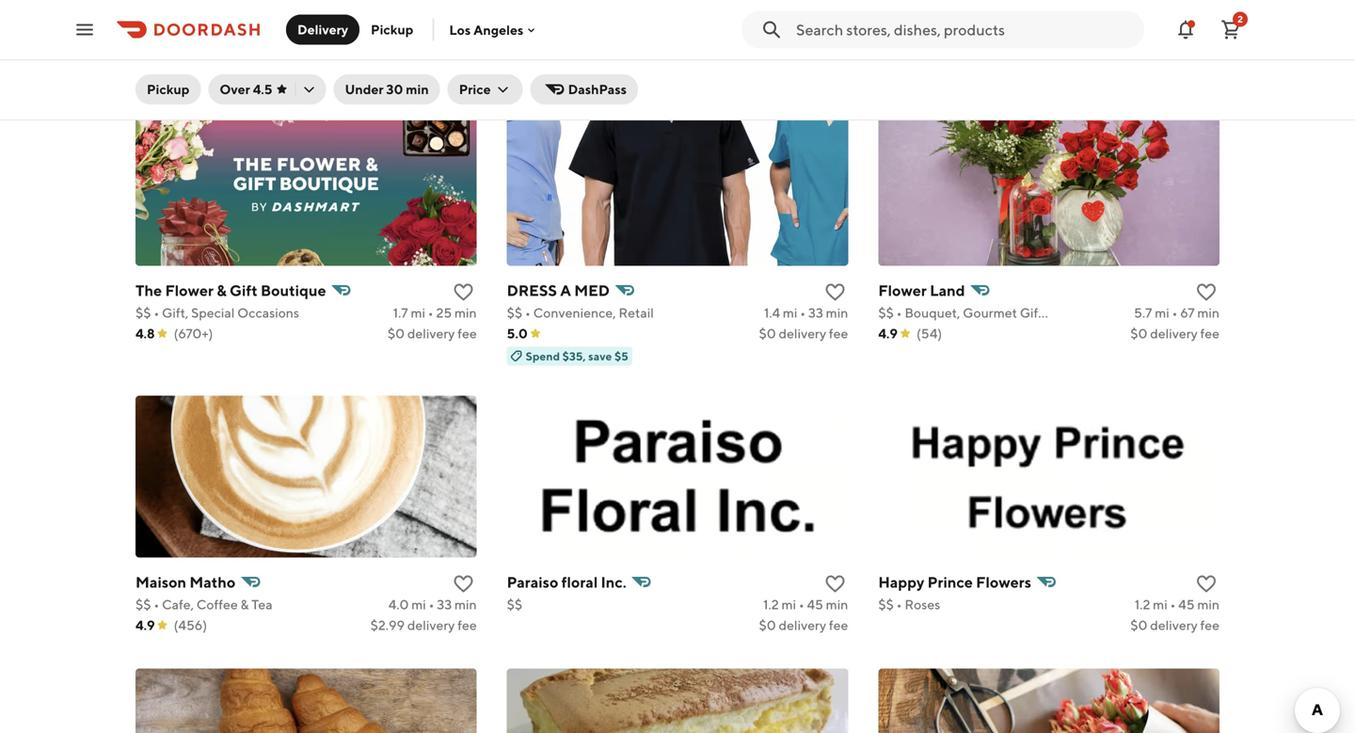 Task type: vqa. For each thing, say whether or not it's contained in the screenshot.
top 1.4
yes



Task type: locate. For each thing, give the bounding box(es) containing it.
gift
[[949, 30, 972, 46], [230, 282, 258, 299]]

price button
[[448, 74, 523, 104]]

1 horizontal spatial 1.2
[[1135, 597, 1150, 612]]

45
[[807, 597, 823, 612], [1179, 597, 1195, 612]]

1 horizontal spatial 45
[[1179, 597, 1195, 612]]

1 1.2 from the left
[[763, 597, 779, 612]]

mi
[[1154, 30, 1169, 46], [410, 32, 424, 48], [781, 32, 795, 48], [411, 305, 425, 321], [783, 305, 798, 321], [1155, 305, 1170, 321], [412, 597, 426, 612], [782, 597, 796, 612], [1153, 597, 1168, 612]]

$$ down happy
[[878, 597, 894, 612]]

$$ up 5.0
[[507, 305, 523, 321]]

$$ down the
[[136, 305, 151, 321]]

1 horizontal spatial 4.9
[[878, 326, 898, 341]]

0 vertical spatial 30
[[435, 32, 452, 48]]

mi for paraiso floral inc.
[[782, 597, 796, 612]]

4.9 left (456) on the left bottom of the page
[[136, 618, 155, 633]]

1 vertical spatial pickup button
[[136, 74, 201, 104]]

2 1.2 from the left
[[1135, 597, 1150, 612]]

$2.99 delivery fee
[[370, 53, 477, 68], [370, 618, 477, 633]]

1 vertical spatial occasions
[[237, 305, 299, 321]]

the flower & gift boutique
[[136, 282, 326, 299]]

gift for florist,
[[949, 30, 972, 46]]

$$ up the 4.6
[[507, 32, 523, 48]]

1.2 mi • 45 min for happy prince flowers
[[1135, 597, 1220, 612]]

pickup button down (162)
[[136, 74, 201, 104]]

click to add this store to your saved list image up 5.7 mi • 67 min
[[1195, 281, 1218, 304]]

1 vertical spatial 4.8
[[136, 326, 155, 341]]

90
[[806, 32, 823, 48]]

occasions down florist
[[609, 32, 671, 48]]

1 vertical spatial gift,
[[162, 305, 189, 321]]

1 vertical spatial pickup
[[147, 81, 190, 97]]

fee for 5.7 mi • 67 min
[[1201, 326, 1220, 341]]

0 vertical spatial pickup
[[371, 22, 414, 37]]

1 vertical spatial $2.99
[[370, 618, 405, 633]]

mi for pasteleria luceros
[[410, 32, 424, 48]]

flower land
[[878, 282, 965, 299]]

2
[[1238, 14, 1243, 24]]

0 vertical spatial gift
[[949, 30, 972, 46]]

gifts
[[1020, 305, 1049, 321]]

1 horizontal spatial pickup button
[[360, 15, 425, 45]]

2 $2.99 from the top
[[370, 618, 405, 633]]

5.7
[[1134, 305, 1152, 321]]

1.2 for flowers
[[1135, 597, 1150, 612]]

$2.99 delivery fee down "3.2 mi • 30 min"
[[370, 53, 477, 68]]

$$ • gift, special occasions down the flower & gift boutique
[[136, 305, 299, 321]]

1.7 mi • 25 min
[[393, 305, 477, 321]]

florist
[[591, 9, 637, 27]]

click to add this store to your saved list image for the flower & gift boutique
[[452, 281, 475, 304]]

cakes
[[201, 32, 238, 48]]

$2.99 delivery fee down 4.0 mi • 33 min
[[370, 618, 477, 633]]

1.2 mi • 45 min
[[763, 597, 848, 612], [1135, 597, 1220, 612]]

1 items, open order cart image
[[1220, 18, 1242, 41]]

delivery for 1.4 mi • 33 min
[[779, 326, 826, 341]]

25
[[436, 305, 452, 321]]

&
[[217, 282, 227, 299], [240, 597, 249, 612]]

0 horizontal spatial 4.9
[[136, 618, 155, 633]]

flower up florist,
[[903, 8, 951, 26]]

convenience,
[[533, 305, 616, 321]]

67
[[1180, 305, 1195, 321]]

click to add this store to your saved list image
[[824, 8, 846, 31], [1195, 8, 1218, 31], [452, 573, 475, 595], [1195, 573, 1218, 595]]

pickup
[[371, 22, 414, 37], [147, 81, 190, 97]]

0 horizontal spatial 1.2 mi • 45 min
[[763, 597, 848, 612]]

1 vertical spatial 30
[[386, 81, 403, 97]]

flower right the
[[165, 282, 214, 299]]

click to add this store to your saved list image up "3.2 mi • 30 min"
[[452, 8, 475, 31]]

roses
[[905, 597, 940, 612]]

pickup down (162)
[[147, 81, 190, 97]]

1 horizontal spatial occasions
[[609, 32, 671, 48]]

$2.99 down 3.2
[[370, 53, 405, 68]]

0 vertical spatial $2.99 delivery fee
[[370, 53, 477, 68]]

0 vertical spatial occasions
[[609, 32, 671, 48]]

1 vertical spatial &
[[240, 597, 249, 612]]

& left boutique
[[217, 282, 227, 299]]

delivery
[[1150, 51, 1198, 67], [407, 53, 455, 68], [779, 53, 826, 68], [407, 326, 455, 341], [779, 326, 826, 341], [1150, 326, 1198, 341], [407, 618, 455, 633], [779, 618, 826, 633], [1150, 618, 1198, 633]]

4.8 down $
[[136, 53, 155, 68]]

fee for 1.1 mi • 29 min
[[1201, 51, 1220, 67]]

click to add this store to your saved list image for paraiso floral inc.
[[824, 573, 846, 595]]

30 right 3.2
[[435, 32, 452, 48]]

$​0 delivery fee
[[1131, 51, 1220, 67], [759, 53, 848, 68], [388, 326, 477, 341], [759, 326, 848, 341], [1131, 326, 1220, 341], [759, 618, 848, 633], [1131, 618, 1220, 633]]

1.4 for 1.4 mi • 33 min
[[764, 305, 780, 321]]

click to add this store to your saved list image for 33
[[452, 573, 475, 595]]

pickup up under 30 min at the left top of page
[[371, 22, 414, 37]]

1 vertical spatial gift
[[230, 282, 258, 299]]

min for flower land
[[1197, 305, 1220, 321]]

0 horizontal spatial gift,
[[162, 305, 189, 321]]

1 45 from the left
[[807, 597, 823, 612]]

$$ down maison
[[136, 597, 151, 612]]

5.0
[[507, 326, 528, 341]]

& left 'tea'
[[240, 597, 249, 612]]

nl flower wholesale inc
[[878, 8, 1054, 26]]

0 vertical spatial $2.99
[[370, 53, 405, 68]]

under 30 min
[[345, 81, 429, 97]]

0 vertical spatial 4.9
[[878, 326, 898, 341]]

under 30 min button
[[334, 74, 440, 104]]

dashpass
[[568, 81, 627, 97]]

delivery for 3.2 mi • 30 min
[[407, 53, 455, 68]]

1 horizontal spatial pickup
[[371, 22, 414, 37]]

gift, for 1.4 mi • 90 min
[[533, 32, 560, 48]]

0 vertical spatial 4.8
[[136, 53, 155, 68]]

$$ down paraiso
[[507, 597, 523, 612]]

gift, down 'pascal'
[[533, 32, 560, 48]]

2 1.2 mi • 45 min from the left
[[1135, 597, 1220, 612]]

gift,
[[533, 32, 560, 48], [162, 305, 189, 321]]

special
[[563, 32, 606, 48], [191, 305, 235, 321]]

1.4
[[762, 32, 778, 48], [764, 305, 780, 321]]

$​0
[[1131, 51, 1148, 67], [759, 53, 776, 68], [388, 326, 405, 341], [759, 326, 776, 341], [1131, 326, 1148, 341], [759, 618, 776, 633], [1131, 618, 1148, 633]]

0 vertical spatial gift,
[[533, 32, 560, 48]]

2 $2.99 delivery fee from the top
[[370, 618, 477, 633]]

0 horizontal spatial 1.2
[[763, 597, 779, 612]]

1 vertical spatial $2.99 delivery fee
[[370, 618, 477, 633]]

0 horizontal spatial gift
[[230, 282, 258, 299]]

4.8 down the
[[136, 326, 155, 341]]

$​0 delivery fee for 90
[[759, 53, 848, 68]]

flower
[[903, 8, 951, 26], [165, 282, 214, 299], [878, 282, 927, 299]]

dress
[[507, 282, 557, 299]]

0 horizontal spatial 33
[[437, 597, 452, 612]]

4.9 for flower land
[[878, 326, 898, 341]]

0 horizontal spatial special
[[191, 305, 235, 321]]

$$ • gift, special occasions down the jean pascal florist
[[507, 32, 671, 48]]

1 horizontal spatial &
[[240, 597, 249, 612]]

1 vertical spatial special
[[191, 305, 235, 321]]

notification bell image
[[1175, 18, 1197, 41]]

1 horizontal spatial gift,
[[533, 32, 560, 48]]

0 horizontal spatial 45
[[807, 597, 823, 612]]

0 vertical spatial special
[[563, 32, 606, 48]]

click to add this store to your saved list image for pasteleria luceros
[[452, 8, 475, 31]]

1 horizontal spatial gift
[[949, 30, 972, 46]]

Store search: begin typing to search for stores available on DoorDash text field
[[796, 19, 1133, 40]]

0 horizontal spatial $$ • gift, special occasions
[[136, 305, 299, 321]]

$$ • bouquet, gourmet gifts
[[878, 305, 1049, 321]]

$​0 for 1.4 mi • 33 min
[[759, 326, 776, 341]]

click to add this store to your saved list image
[[452, 8, 475, 31], [452, 281, 475, 304], [824, 281, 846, 304], [1195, 281, 1218, 304], [824, 573, 846, 595]]

2 4.8 from the top
[[136, 326, 155, 341]]

$$
[[878, 30, 894, 46], [507, 32, 523, 48], [136, 305, 151, 321], [507, 305, 523, 321], [878, 305, 894, 321], [136, 597, 151, 612], [507, 597, 523, 612], [878, 597, 894, 612]]

gift left boutique
[[230, 282, 258, 299]]

1 $2.99 delivery fee from the top
[[370, 53, 477, 68]]

33
[[808, 305, 823, 321], [437, 597, 452, 612]]

2 45 from the left
[[1179, 597, 1195, 612]]

flower up bouquet,
[[878, 282, 927, 299]]

4.8
[[136, 53, 155, 68], [136, 326, 155, 341]]

4.9
[[878, 326, 898, 341], [136, 618, 155, 633]]

special down the jean pascal florist
[[563, 32, 606, 48]]

1 horizontal spatial 33
[[808, 305, 823, 321]]

boutique
[[261, 282, 326, 299]]

1 $2.99 from the top
[[370, 53, 405, 68]]

pickup button up under 30 min at the left top of page
[[360, 15, 425, 45]]

30 right under
[[386, 81, 403, 97]]

$​0 for 1.1 mi • 29 min
[[1131, 51, 1148, 67]]

min for maison matho
[[455, 597, 477, 612]]

paraiso floral inc.
[[507, 573, 627, 591]]

los angeles button
[[449, 22, 539, 37]]

0 vertical spatial 1.4
[[762, 32, 778, 48]]

click to add this store to your saved list image left happy
[[824, 573, 846, 595]]

special up (670+)
[[191, 305, 235, 321]]

min inside button
[[406, 81, 429, 97]]

occasions down boutique
[[237, 305, 299, 321]]

0 vertical spatial $$ • gift, special occasions
[[507, 32, 671, 48]]

1.2 mi • 45 min for paraiso floral inc.
[[763, 597, 848, 612]]

1 1.2 mi • 45 min from the left
[[763, 597, 848, 612]]

maison matho
[[136, 573, 236, 591]]

$$ up 4.4
[[878, 30, 894, 46]]

$$ • cafe, coffee & tea
[[136, 597, 273, 612]]

0 horizontal spatial pickup button
[[136, 74, 201, 104]]

0 vertical spatial 33
[[808, 305, 823, 321]]

•
[[897, 30, 902, 46], [1171, 30, 1177, 46], [146, 32, 151, 48], [427, 32, 432, 48], [525, 32, 531, 48], [798, 32, 803, 48], [154, 305, 159, 321], [428, 305, 434, 321], [525, 305, 531, 321], [800, 305, 806, 321], [897, 305, 902, 321], [1172, 305, 1178, 321], [154, 597, 159, 612], [429, 597, 434, 612], [799, 597, 804, 612], [897, 597, 902, 612], [1170, 597, 1176, 612]]

1 vertical spatial $$ • gift, special occasions
[[136, 305, 299, 321]]

$2.99 delivery fee for maison matho
[[370, 618, 477, 633]]

$$ for 1.4 mi • 33 min
[[507, 305, 523, 321]]

gourmet
[[963, 305, 1017, 321]]

fee
[[1201, 51, 1220, 67], [458, 53, 477, 68], [829, 53, 848, 68], [458, 326, 477, 341], [829, 326, 848, 341], [1201, 326, 1220, 341], [458, 618, 477, 633], [829, 618, 848, 633], [1201, 618, 1220, 633]]

retail
[[619, 305, 654, 321]]

1.2
[[763, 597, 779, 612], [1135, 597, 1150, 612]]

$$ down flower land
[[878, 305, 894, 321]]

$​0 for 5.7 mi • 67 min
[[1131, 326, 1148, 341]]

0 horizontal spatial 30
[[386, 81, 403, 97]]

0 horizontal spatial &
[[217, 282, 227, 299]]

1 horizontal spatial 1.2 mi • 45 min
[[1135, 597, 1220, 612]]

fee for 1.7 mi • 25 min
[[458, 326, 477, 341]]

click to add this store to your saved list image up 1.4 mi • 33 min
[[824, 281, 846, 304]]

1 horizontal spatial special
[[563, 32, 606, 48]]

gift down nl flower wholesale inc
[[949, 30, 972, 46]]

bakery,
[[154, 32, 198, 48]]

price
[[459, 81, 491, 97]]

1 horizontal spatial $$ • gift, special occasions
[[507, 32, 671, 48]]

pickup button
[[360, 15, 425, 45], [136, 74, 201, 104]]

$2.99 down "4.0"
[[370, 618, 405, 633]]

delivery for 5.7 mi • 67 min
[[1150, 326, 1198, 341]]

1 vertical spatial 33
[[437, 597, 452, 612]]

4.9 left (54)
[[878, 326, 898, 341]]

$​0 delivery fee for 33
[[759, 326, 848, 341]]

$$ for 1.4 mi • 90 min
[[507, 32, 523, 48]]

occasions for 1.7 mi • 25 min
[[237, 305, 299, 321]]

30 inside button
[[386, 81, 403, 97]]

0 horizontal spatial occasions
[[237, 305, 299, 321]]

1 vertical spatial 1.4
[[764, 305, 780, 321]]

1 vertical spatial 4.9
[[136, 618, 155, 633]]

1 4.8 from the top
[[136, 53, 155, 68]]

gift, up (670+)
[[162, 305, 189, 321]]

click to add this store to your saved list image up 1.7 mi • 25 min
[[452, 281, 475, 304]]



Task type: describe. For each thing, give the bounding box(es) containing it.
3.2
[[389, 32, 407, 48]]

fee for 1.4 mi • 90 min
[[829, 53, 848, 68]]

pascal
[[543, 9, 588, 27]]

delivery for 4.0 mi • 33 min
[[407, 618, 455, 633]]

$$ • florist, gift
[[878, 30, 972, 46]]

1.1 mi • 29 min
[[1138, 30, 1220, 46]]

$​0 delivery fee for 67
[[1131, 326, 1220, 341]]

$$ for 1.2 mi • 45 min
[[878, 597, 894, 612]]

fee for 1.4 mi • 33 min
[[829, 326, 848, 341]]

over
[[220, 81, 250, 97]]

4.0
[[388, 597, 409, 612]]

4.9 for maison matho
[[136, 618, 155, 633]]

special for 1.4
[[563, 32, 606, 48]]

a
[[560, 282, 571, 299]]

matho
[[190, 573, 236, 591]]

fee for 3.2 mi • 30 min
[[458, 53, 477, 68]]

happy
[[878, 573, 925, 591]]

29
[[1179, 30, 1195, 46]]

$​0 for 1.7 mi • 25 min
[[388, 326, 405, 341]]

jean
[[507, 9, 540, 27]]

delivery for 1.7 mi • 25 min
[[407, 326, 455, 341]]

$35,
[[562, 350, 586, 363]]

45 for happy prince flowers
[[1179, 597, 1195, 612]]

$$ for 1.7 mi • 25 min
[[136, 305, 151, 321]]

nl
[[878, 8, 899, 26]]

mi for happy prince flowers
[[1153, 597, 1168, 612]]

0 vertical spatial &
[[217, 282, 227, 299]]

1.2 for inc.
[[763, 597, 779, 612]]

$$ for 1.1 mi • 29 min
[[878, 30, 894, 46]]

pasteleria
[[136, 9, 205, 27]]

under
[[345, 81, 384, 97]]

delivery for 1.1 mi • 29 min
[[1150, 51, 1198, 67]]

1.1
[[1138, 30, 1151, 46]]

45 for paraiso floral inc.
[[807, 597, 823, 612]]

5.7 mi • 67 min
[[1134, 305, 1220, 321]]

1.4 mi • 90 min
[[762, 32, 848, 48]]

med
[[574, 282, 610, 299]]

$​0 delivery fee for 29
[[1131, 51, 1220, 67]]

angeles
[[474, 22, 524, 37]]

over 4.5
[[220, 81, 272, 97]]

the
[[136, 282, 162, 299]]

pasteleria luceros
[[136, 9, 264, 27]]

1.4 for 1.4 mi • 90 min
[[762, 32, 778, 48]]

los
[[449, 22, 471, 37]]

$5
[[615, 350, 629, 363]]

flowers
[[976, 573, 1032, 591]]

save
[[588, 350, 612, 363]]

coffee
[[196, 597, 238, 612]]

(456)
[[174, 618, 207, 633]]

florist,
[[905, 30, 946, 46]]

1 horizontal spatial 30
[[435, 32, 452, 48]]

bouquet,
[[905, 305, 960, 321]]

$​0 delivery fee for 25
[[388, 326, 477, 341]]

open menu image
[[73, 18, 96, 41]]

$2.99 for pasteleria luceros
[[370, 53, 405, 68]]

$$ for 5.7 mi • 67 min
[[878, 305, 894, 321]]

0 horizontal spatial pickup
[[147, 81, 190, 97]]

$$ • gift, special occasions for 1.4 mi • 90 min
[[507, 32, 671, 48]]

$​0 for 1.4 mi • 90 min
[[759, 53, 776, 68]]

over 4.5 button
[[208, 74, 326, 104]]

4.8 for pasteleria luceros
[[136, 53, 155, 68]]

4.4
[[878, 51, 898, 67]]

tea
[[252, 597, 273, 612]]

jean pascal florist
[[507, 9, 637, 27]]

occasions for 1.4 mi • 90 min
[[609, 32, 671, 48]]

(162)
[[174, 53, 203, 68]]

los angeles
[[449, 22, 524, 37]]

special for 1.7
[[191, 305, 235, 321]]

(54)
[[917, 326, 942, 341]]

4.6
[[507, 53, 526, 68]]

mi for flower land
[[1155, 305, 1170, 321]]

floral
[[562, 573, 598, 591]]

dashpass button
[[530, 74, 638, 104]]

$2.99 delivery fee for pasteleria luceros
[[370, 53, 477, 68]]

fee for 4.0 mi • 33 min
[[458, 618, 477, 633]]

mi for dress a med
[[783, 305, 798, 321]]

flower for the
[[165, 282, 214, 299]]

min for paraiso floral inc.
[[826, 597, 848, 612]]

0 vertical spatial pickup button
[[360, 15, 425, 45]]

$$ • convenience, retail
[[507, 305, 654, 321]]

flower for nl
[[903, 8, 951, 26]]

1.7
[[393, 305, 408, 321]]

$
[[136, 32, 143, 48]]

gift for &
[[230, 282, 258, 299]]

inc.
[[601, 573, 627, 591]]

(670+)
[[174, 326, 213, 341]]

min for happy prince flowers
[[1197, 597, 1220, 612]]

mi for maison matho
[[412, 597, 426, 612]]

delivery for 1.4 mi • 90 min
[[779, 53, 826, 68]]

spend $35, save $5
[[526, 350, 629, 363]]

min for the flower & gift boutique
[[455, 305, 477, 321]]

spend
[[526, 350, 560, 363]]

$ • bakery, cakes
[[136, 32, 238, 48]]

2 button
[[1212, 11, 1250, 48]]

cafe,
[[162, 597, 194, 612]]

33 for dress a med
[[808, 305, 823, 321]]

prince
[[928, 573, 973, 591]]

4.5
[[253, 81, 272, 97]]

gift, for 1.7 mi • 25 min
[[162, 305, 189, 321]]

dress a med
[[507, 282, 610, 299]]

luceros
[[208, 9, 264, 27]]

maison
[[136, 573, 186, 591]]

click to add this store to your saved list image for flower land
[[1195, 281, 1218, 304]]

33 for maison matho
[[437, 597, 452, 612]]

4.0 mi • 33 min
[[388, 597, 477, 612]]

click to add this store to your saved list image for 90
[[824, 8, 846, 31]]

$$ • roses
[[878, 597, 940, 612]]

click to add this store to your saved list image for dress a med
[[824, 281, 846, 304]]

1.4 mi • 33 min
[[764, 305, 848, 321]]

$$ for 4.0 mi • 33 min
[[136, 597, 151, 612]]

$2.99 for maison matho
[[370, 618, 405, 633]]

click to add this store to your saved list image for 29
[[1195, 8, 1218, 31]]

land
[[930, 282, 965, 299]]

min for pasteleria luceros
[[455, 32, 477, 48]]

min for dress a med
[[826, 305, 848, 321]]

delivery
[[297, 22, 348, 37]]

paraiso
[[507, 573, 558, 591]]

3.2 mi • 30 min
[[389, 32, 477, 48]]

$$ • gift, special occasions for 1.7 mi • 25 min
[[136, 305, 299, 321]]

delivery button
[[286, 15, 360, 45]]

mi for the flower & gift boutique
[[411, 305, 425, 321]]

inc
[[1032, 8, 1054, 26]]

4.8 for the flower & gift boutique
[[136, 326, 155, 341]]

click to add this store to your saved list image for 45
[[1195, 573, 1218, 595]]

happy prince flowers
[[878, 573, 1032, 591]]

wholesale
[[954, 8, 1029, 26]]



